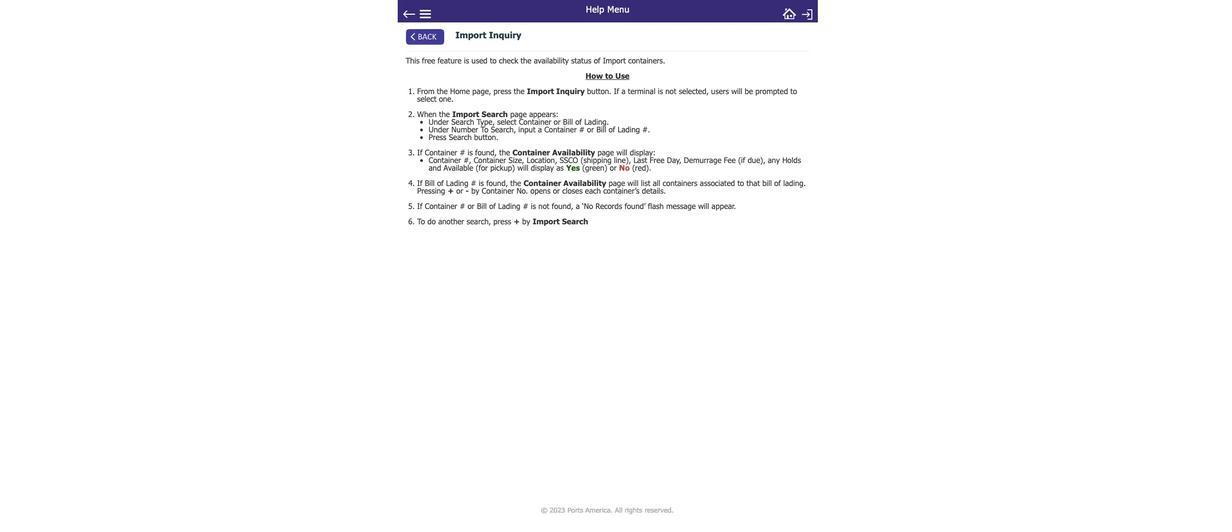 Task type: locate. For each thing, give the bounding box(es) containing it.
0 horizontal spatial by
[[472, 186, 480, 196]]

use
[[616, 71, 630, 81]]

0 horizontal spatial select
[[417, 94, 437, 104]]

+ left "-"
[[448, 186, 454, 196]]

flash
[[648, 202, 664, 211]]

press right search, at top left
[[494, 217, 512, 226]]

of right bill
[[775, 179, 781, 188]]

to right "used"
[[490, 56, 497, 65]]

page up yes (green) or no (red).
[[598, 148, 614, 157]]

if container # is found, the container availability page will display:
[[417, 148, 656, 157]]

will
[[732, 87, 743, 96], [617, 148, 628, 157], [518, 163, 529, 173], [628, 179, 639, 188], [699, 202, 710, 211]]

1 horizontal spatial +
[[514, 217, 520, 226]]

to left the search,
[[481, 125, 489, 134]]

0 vertical spatial lading
[[618, 125, 640, 134]]

list
[[641, 179, 651, 188]]

if left "-"
[[417, 179, 423, 188]]

0 vertical spatial inquiry
[[489, 30, 522, 40]]

1 vertical spatial not
[[539, 202, 550, 211]]

2 vertical spatial a
[[576, 202, 580, 211]]

container right #,
[[474, 156, 507, 165]]

+ down no.
[[514, 217, 520, 226]]

inquiry
[[489, 30, 522, 40], [557, 87, 585, 96]]

the down one.
[[439, 110, 450, 119]]

opens
[[531, 186, 551, 196]]

1 vertical spatial select
[[498, 117, 517, 127]]

select inside the button.  if a terminal is not selected, users will be prompted to select one.
[[417, 94, 437, 104]]

status
[[572, 56, 592, 65]]

or right opens
[[553, 186, 560, 196]]

1 horizontal spatial a
[[576, 202, 580, 211]]

is
[[464, 56, 469, 65], [658, 87, 664, 96], [468, 148, 473, 157], [479, 179, 484, 188], [531, 202, 536, 211]]

if for if container # or bill of lading # is not found, a 'no records found' flash message will appear.
[[417, 202, 423, 211]]

import down opens
[[533, 217, 560, 226]]

not down opens
[[539, 202, 550, 211]]

to
[[481, 125, 489, 134], [417, 217, 425, 226]]

2 vertical spatial found,
[[552, 202, 574, 211]]

demurrage
[[684, 156, 722, 165]]

found, up the (for
[[476, 148, 497, 157]]

container
[[519, 117, 552, 127], [545, 125, 577, 134], [425, 148, 458, 157], [513, 148, 550, 157], [429, 156, 461, 165], [474, 156, 507, 165], [524, 179, 562, 188], [482, 186, 515, 196], [425, 202, 458, 211]]

1 horizontal spatial by
[[523, 217, 531, 226]]

1 vertical spatial press
[[494, 217, 512, 226]]

the
[[521, 56, 532, 65], [437, 87, 448, 96], [514, 87, 525, 96], [439, 110, 450, 119], [500, 148, 510, 157], [511, 179, 522, 188]]

inquiry down status on the top of the page
[[557, 87, 585, 96]]

select up when
[[417, 94, 437, 104]]

found, down + or - by container no. opens or closes each container's details.
[[552, 202, 574, 211]]

2 vertical spatial page
[[609, 179, 626, 188]]

each
[[585, 186, 601, 196]]

of left lading. at top
[[576, 117, 582, 127]]

# up the available
[[460, 148, 466, 157]]

availability up 'yes'
[[553, 148, 596, 157]]

page will list all containers associated to that bill of lading. pressing
[[417, 179, 806, 196]]

free
[[650, 156, 665, 165]]

to inside the when the import search page appears: under search type, select container or bill of lading. under number to search, input a container # or bill of lading #. press search button.
[[481, 125, 489, 134]]

press right page,
[[494, 87, 512, 96]]

if
[[614, 87, 620, 96], [417, 148, 423, 157], [417, 179, 423, 188], [417, 202, 423, 211]]

a down use
[[622, 87, 626, 96]]

1 vertical spatial a
[[538, 125, 542, 134]]

be
[[745, 87, 754, 96]]

by right "-"
[[472, 186, 480, 196]]

by down no.
[[523, 217, 531, 226]]

import inquiry
[[456, 30, 522, 40]]

yes (green) or no (red).
[[567, 163, 652, 173]]

2 horizontal spatial lading
[[618, 125, 640, 134]]

# inside the when the import search page appears: under search type, select container or bill of lading. under number to search, input a container # or bill of lading #. press search button.
[[580, 125, 585, 134]]

press
[[429, 133, 447, 142]]

page up input
[[511, 110, 527, 119]]

by
[[472, 186, 480, 196], [523, 217, 531, 226]]

details.
[[642, 186, 666, 196]]

container down display
[[524, 179, 562, 188]]

availability
[[534, 56, 569, 65]]

container up if container # is found, the container availability page will display:
[[519, 117, 552, 127]]

© 2023 ports america. all rights reserved. footer
[[394, 503, 822, 517]]

containers.
[[629, 56, 666, 65]]

1 horizontal spatial lading
[[498, 202, 521, 211]]

that
[[747, 179, 760, 188]]

will up if bill of lading # is found, the container availability on the top left of page
[[518, 163, 529, 173]]

if down pressing
[[417, 202, 423, 211]]

search
[[482, 110, 508, 119], [452, 117, 475, 127], [449, 133, 472, 142], [562, 217, 589, 226]]

search right press at the left of the page
[[449, 133, 472, 142]]

1 horizontal spatial not
[[666, 87, 677, 96]]

closes
[[563, 186, 583, 196]]

of
[[594, 56, 601, 65], [576, 117, 582, 127], [609, 125, 616, 134], [437, 179, 444, 188], [775, 179, 781, 188], [490, 202, 496, 211]]

0 horizontal spatial lading
[[446, 179, 469, 188]]

check
[[499, 56, 519, 65]]

1 vertical spatial page
[[598, 148, 614, 157]]

availability down the (green)
[[564, 179, 607, 188]]

(if
[[739, 156, 746, 165]]

a left the 'no
[[576, 202, 580, 211]]

0 horizontal spatial a
[[538, 125, 542, 134]]

of up line),
[[609, 125, 616, 134]]

if down use
[[614, 87, 620, 96]]

to left that
[[738, 179, 745, 188]]

no.
[[517, 186, 528, 196]]

to right 'prompted'
[[791, 87, 798, 96]]

0 vertical spatial button.
[[587, 87, 612, 96]]

to left do
[[417, 217, 425, 226]]

container down appears:
[[545, 125, 577, 134]]

2 under from the top
[[429, 125, 449, 134]]

found, down 'pickup)'
[[487, 179, 508, 188]]

lading left #.
[[618, 125, 640, 134]]

help menu heading
[[524, 0, 692, 17]]

day,
[[667, 156, 682, 165]]

if down when
[[417, 148, 423, 157]]

button. down how
[[587, 87, 612, 96]]

will left list
[[628, 179, 639, 188]]

type,
[[477, 117, 495, 127]]

appears:
[[530, 110, 559, 119]]

a right input
[[538, 125, 542, 134]]

lading up "to do another search, press + by import search"
[[498, 202, 521, 211]]

© 2023 ports america. all rights reserved.
[[542, 506, 674, 514]]

page
[[511, 110, 527, 119], [598, 148, 614, 157], [609, 179, 626, 188]]

menu
[[608, 4, 630, 14]]

the right the from
[[437, 87, 448, 96]]

0 horizontal spatial inquiry
[[489, 30, 522, 40]]

lading down the available
[[446, 179, 469, 188]]

the down check
[[514, 87, 525, 96]]

page down no
[[609, 179, 626, 188]]

1 horizontal spatial select
[[498, 117, 517, 127]]

rights
[[625, 506, 643, 514]]

press
[[494, 87, 512, 96], [494, 217, 512, 226]]

lading
[[618, 125, 640, 134], [446, 179, 469, 188], [498, 202, 521, 211]]

the right check
[[521, 56, 532, 65]]

2023
[[550, 506, 566, 514]]

of up how
[[594, 56, 601, 65]]

pickup)
[[491, 163, 515, 173]]

1 vertical spatial to
[[417, 217, 425, 226]]

0 vertical spatial +
[[448, 186, 454, 196]]

0 vertical spatial by
[[472, 186, 480, 196]]

1 horizontal spatial button.
[[587, 87, 612, 96]]

button. down 'type,' at the left
[[474, 133, 499, 142]]

2 horizontal spatial a
[[622, 87, 626, 96]]

or left no
[[610, 163, 617, 173]]

import
[[456, 30, 487, 40], [603, 56, 626, 65], [527, 87, 554, 96], [453, 110, 480, 119], [533, 217, 560, 226]]

page inside page will list all containers associated to that bill of lading. pressing
[[609, 179, 626, 188]]

1 horizontal spatial to
[[481, 125, 489, 134]]

is down opens
[[531, 202, 536, 211]]

1 horizontal spatial inquiry
[[557, 87, 585, 96]]

container down press at the left of the page
[[425, 148, 458, 157]]

page inside the when the import search page appears: under search type, select container or bill of lading. under number to search, input a container # or bill of lading #. press search button.
[[511, 110, 527, 119]]

a
[[622, 87, 626, 96], [538, 125, 542, 134], [576, 202, 580, 211]]

holds
[[783, 156, 802, 165]]

#
[[580, 125, 585, 134], [460, 148, 466, 157], [471, 179, 477, 188], [460, 202, 466, 211], [523, 202, 529, 211]]

button.  if a terminal is not selected, users will be prompted to select one.
[[417, 87, 798, 104]]

+
[[448, 186, 454, 196], [514, 217, 520, 226]]

is right the terminal
[[658, 87, 664, 96]]

help menu
[[586, 4, 630, 14]]

will left be on the right of the page
[[732, 87, 743, 96]]

found,
[[476, 148, 497, 157], [487, 179, 508, 188], [552, 202, 574, 211]]

1 vertical spatial found,
[[487, 179, 508, 188]]

is left "used"
[[464, 56, 469, 65]]

0 vertical spatial not
[[666, 87, 677, 96]]

if bill of lading # is found, the container availability
[[417, 179, 607, 188]]

search left 'type,' at the left
[[452, 117, 475, 127]]

under up press at the left of the page
[[429, 117, 449, 127]]

if container # or bill of lading # is not found, a 'no records found' flash message will appear.
[[417, 202, 737, 211]]

not inside the button.  if a terminal is not selected, users will be prompted to select one.
[[666, 87, 677, 96]]

bill up (shipping
[[597, 125, 607, 134]]

1 vertical spatial +
[[514, 217, 520, 226]]

inquiry up check
[[489, 30, 522, 40]]

0 vertical spatial page
[[511, 110, 527, 119]]

import up the number
[[453, 110, 480, 119]]

0 vertical spatial press
[[494, 87, 512, 96]]

will left appear.
[[699, 202, 710, 211]]

under down when
[[429, 125, 449, 134]]

button. inside the when the import search page appears: under search type, select container or bill of lading. under number to search, input a container # or bill of lading #. press search button.
[[474, 133, 499, 142]]

pressing
[[417, 186, 446, 196]]

select inside the when the import search page appears: under search type, select container or bill of lading. under number to search, input a container # or bill of lading #. press search button.
[[498, 117, 517, 127]]

0 vertical spatial to
[[481, 125, 489, 134]]

2 vertical spatial lading
[[498, 202, 521, 211]]

used
[[472, 56, 488, 65]]

as
[[557, 163, 564, 173]]

lading.
[[585, 117, 609, 127]]

0 horizontal spatial button.
[[474, 133, 499, 142]]

select right 'type,' at the left
[[498, 117, 517, 127]]

this
[[406, 56, 420, 65]]

container down 'pickup)'
[[482, 186, 515, 196]]

all
[[653, 179, 661, 188]]

# up (shipping
[[580, 125, 585, 134]]

0 vertical spatial select
[[417, 94, 437, 104]]

or up (shipping
[[587, 125, 594, 134]]

search,
[[467, 217, 491, 226]]

or
[[554, 117, 561, 127], [587, 125, 594, 134], [610, 163, 617, 173], [457, 186, 464, 196], [553, 186, 560, 196], [468, 202, 475, 211]]

home
[[450, 87, 470, 96]]

# down no.
[[523, 202, 529, 211]]

if for if bill of lading # is found, the container availability
[[417, 179, 423, 188]]

size,
[[509, 156, 525, 165]]

terminal
[[628, 87, 656, 96]]

1 vertical spatial button.
[[474, 133, 499, 142]]

selected,
[[679, 87, 709, 96]]

not left selected,
[[666, 87, 677, 96]]

ssco
[[560, 156, 579, 165]]

0 vertical spatial a
[[622, 87, 626, 96]]



Task type: vqa. For each thing, say whether or not it's contained in the screenshot.
the Newark
no



Task type: describe. For each thing, give the bounding box(es) containing it.
(for
[[476, 163, 488, 173]]

0 vertical spatial availability
[[553, 148, 596, 157]]

import inside the when the import search page appears: under search type, select container or bill of lading. under number to search, input a container # or bill of lading #. press search button.
[[453, 110, 480, 119]]

button. inside the button.  if a terminal is not selected, users will be prompted to select one.
[[587, 87, 612, 96]]

will inside the button.  if a terminal is not selected, users will be prompted to select one.
[[732, 87, 743, 96]]

1 vertical spatial lading
[[446, 179, 469, 188]]

when the import search page appears: under search type, select container or bill of lading. under number to search, input a container # or bill of lading #. press search button.
[[417, 110, 651, 142]]

bill down and
[[425, 179, 435, 188]]

fee
[[724, 156, 736, 165]]

container's
[[604, 186, 640, 196]]

lading inside the when the import search page appears: under search type, select container or bill of lading. under number to search, input a container # or bill of lading #. press search button.
[[618, 125, 640, 134]]

import up "used"
[[456, 30, 487, 40]]

-
[[466, 186, 469, 196]]

0 vertical spatial found,
[[476, 148, 497, 157]]

when
[[417, 110, 437, 119]]

0 horizontal spatial not
[[539, 202, 550, 211]]

to left use
[[606, 71, 614, 81]]

press for search,
[[494, 217, 512, 226]]

is down the (for
[[479, 179, 484, 188]]

container #, container size, location, ssco (shipping line), last free day, demurrage fee (if due), any holds and available (for pickup) will display as
[[429, 156, 802, 173]]

#.
[[643, 125, 651, 134]]

this free feature is used to check the availability status of import containers.
[[406, 56, 666, 65]]

reserved.
[[645, 506, 674, 514]]

the up 'pickup)'
[[500, 148, 510, 157]]

(green)
[[583, 163, 608, 173]]

or right input
[[554, 117, 561, 127]]

or down "-"
[[468, 202, 475, 211]]

yes
[[567, 163, 580, 173]]

free
[[422, 56, 435, 65]]

if for if container # is found, the container availability page will display:
[[417, 148, 423, 157]]

and
[[429, 163, 441, 173]]

search up the search,
[[482, 110, 508, 119]]

import up how to use
[[603, 56, 626, 65]]

appear.
[[712, 202, 737, 211]]

line),
[[614, 156, 632, 165]]

©
[[542, 506, 548, 514]]

from the home page, press the import inquiry
[[417, 87, 585, 96]]

containers
[[663, 179, 698, 188]]

1 vertical spatial by
[[523, 217, 531, 226]]

search,
[[491, 125, 516, 134]]

to inside the button.  if a terminal is not selected, users will be prompted to select one.
[[791, 87, 798, 96]]

how
[[586, 71, 603, 81]]

or left "-"
[[457, 186, 464, 196]]

+ or - by container no. opens or closes each container's details.
[[448, 186, 666, 196]]

users
[[712, 87, 730, 96]]

due),
[[748, 156, 766, 165]]

bill right appears:
[[563, 117, 573, 127]]

is up the available
[[468, 148, 473, 157]]

associated
[[700, 179, 736, 188]]

1 vertical spatial availability
[[564, 179, 607, 188]]

records
[[596, 202, 623, 211]]

lading.
[[784, 179, 806, 188]]

container up display
[[513, 148, 550, 157]]

help
[[586, 4, 605, 14]]

the down 'pickup)'
[[511, 179, 522, 188]]

of down and
[[437, 179, 444, 188]]

will inside page will list all containers associated to that bill of lading. pressing
[[628, 179, 639, 188]]

1 vertical spatial inquiry
[[557, 87, 585, 96]]

one.
[[439, 94, 454, 104]]

do
[[428, 217, 436, 226]]

last
[[634, 156, 648, 165]]

a inside the when the import search page appears: under search type, select container or bill of lading. under number to search, input a container # or bill of lading #. press search button.
[[538, 125, 542, 134]]

input
[[519, 125, 536, 134]]

press for page,
[[494, 87, 512, 96]]

will up no
[[617, 148, 628, 157]]

no
[[620, 163, 630, 173]]

to inside page will list all containers associated to that bill of lading. pressing
[[738, 179, 745, 188]]

will inside container #, container size, location, ssco (shipping line), last free day, demurrage fee (if due), any holds and available (for pickup) will display as
[[518, 163, 529, 173]]

from
[[417, 87, 435, 96]]

container left #,
[[429, 156, 461, 165]]

number
[[452, 125, 479, 134]]

of up "to do another search, press + by import search"
[[490, 202, 496, 211]]

if inside the button.  if a terminal is not selected, users will be prompted to select one.
[[614, 87, 620, 96]]

container up do
[[425, 202, 458, 211]]

#,
[[464, 156, 472, 165]]

the inside the when the import search page appears: under search type, select container or bill of lading. under number to search, input a container # or bill of lading #. press search button.
[[439, 110, 450, 119]]

found'
[[625, 202, 646, 211]]

'no
[[583, 202, 594, 211]]

is inside the button.  if a terminal is not selected, users will be prompted to select one.
[[658, 87, 664, 96]]

(shipping
[[581, 156, 612, 165]]

ports
[[568, 506, 584, 514]]

# right "-"
[[471, 179, 477, 188]]

display
[[531, 163, 554, 173]]

bill up search, at top left
[[477, 202, 487, 211]]

of inside page will list all containers associated to that bill of lading. pressing
[[775, 179, 781, 188]]

feature
[[438, 56, 462, 65]]

page,
[[473, 87, 491, 96]]

prompted
[[756, 87, 789, 96]]

1 under from the top
[[429, 117, 449, 127]]

import up appears:
[[527, 87, 554, 96]]

bill
[[763, 179, 772, 188]]

available
[[444, 163, 474, 173]]

message
[[667, 202, 696, 211]]

to do another search, press + by import search
[[417, 217, 589, 226]]

(red).
[[633, 163, 652, 173]]

search down if container # or bill of lading # is not found, a 'no records found' flash message will appear.
[[562, 217, 589, 226]]

help menu banner
[[398, 0, 818, 22]]

another
[[438, 217, 465, 226]]

a inside the button.  if a terminal is not selected, users will be prompted to select one.
[[622, 87, 626, 96]]

any
[[768, 156, 780, 165]]

all
[[616, 506, 623, 514]]

0 horizontal spatial +
[[448, 186, 454, 196]]

america.
[[586, 506, 613, 514]]

how to use
[[586, 71, 630, 81]]

location,
[[527, 156, 558, 165]]

# up another in the top of the page
[[460, 202, 466, 211]]

0 horizontal spatial to
[[417, 217, 425, 226]]

display:
[[630, 148, 656, 157]]



